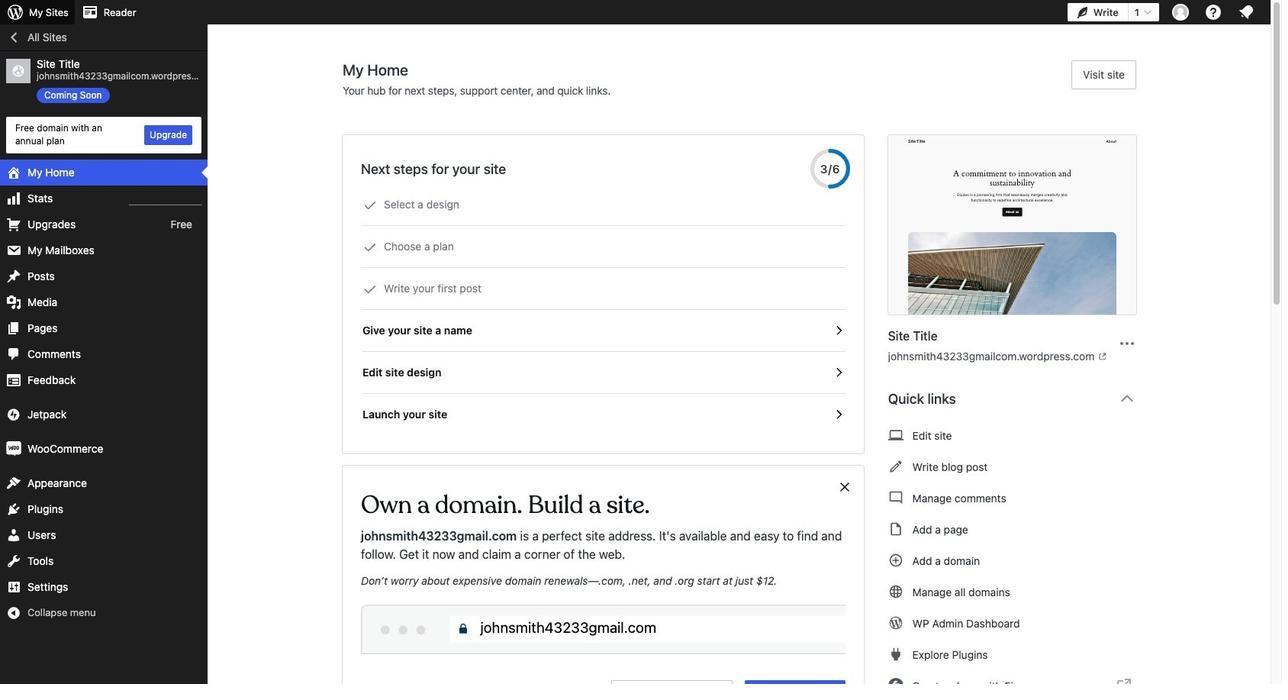 Task type: locate. For each thing, give the bounding box(es) containing it.
help image
[[1205, 3, 1223, 21]]

0 vertical spatial img image
[[6, 407, 21, 422]]

1 task complete image from the top
[[364, 199, 377, 212]]

main content
[[343, 60, 1149, 684]]

progress bar
[[811, 149, 850, 189]]

2 task complete image from the top
[[364, 241, 377, 254]]

task enabled image
[[832, 324, 846, 338], [832, 366, 846, 380], [832, 408, 846, 422]]

task complete image
[[364, 199, 377, 212], [364, 241, 377, 254]]

0 vertical spatial task enabled image
[[832, 324, 846, 338]]

more options for site site title image
[[1119, 334, 1137, 352]]

1 vertical spatial task enabled image
[[832, 366, 846, 380]]

insert_drive_file image
[[889, 520, 904, 538]]

task complete image
[[364, 283, 377, 296]]

2 vertical spatial task enabled image
[[832, 408, 846, 422]]

1 img image from the top
[[6, 407, 21, 422]]

0 vertical spatial task complete image
[[364, 199, 377, 212]]

img image
[[6, 407, 21, 422], [6, 441, 21, 456]]

1 vertical spatial task complete image
[[364, 241, 377, 254]]

2 img image from the top
[[6, 441, 21, 456]]

1 vertical spatial img image
[[6, 441, 21, 456]]

3 task enabled image from the top
[[832, 408, 846, 422]]

mode_comment image
[[889, 489, 904, 507]]

manage your notifications image
[[1238, 3, 1256, 21]]

1 task enabled image from the top
[[832, 324, 846, 338]]



Task type: describe. For each thing, give the bounding box(es) containing it.
dismiss domain name promotion image
[[838, 478, 852, 496]]

my profile image
[[1173, 4, 1190, 21]]

launchpad checklist element
[[361, 184, 846, 435]]

edit image
[[889, 457, 904, 476]]

laptop image
[[889, 426, 904, 444]]

highest hourly views 0 image
[[129, 195, 202, 205]]

2 task enabled image from the top
[[832, 366, 846, 380]]



Task type: vqa. For each thing, say whether or not it's contained in the screenshot.
edit Image
yes



